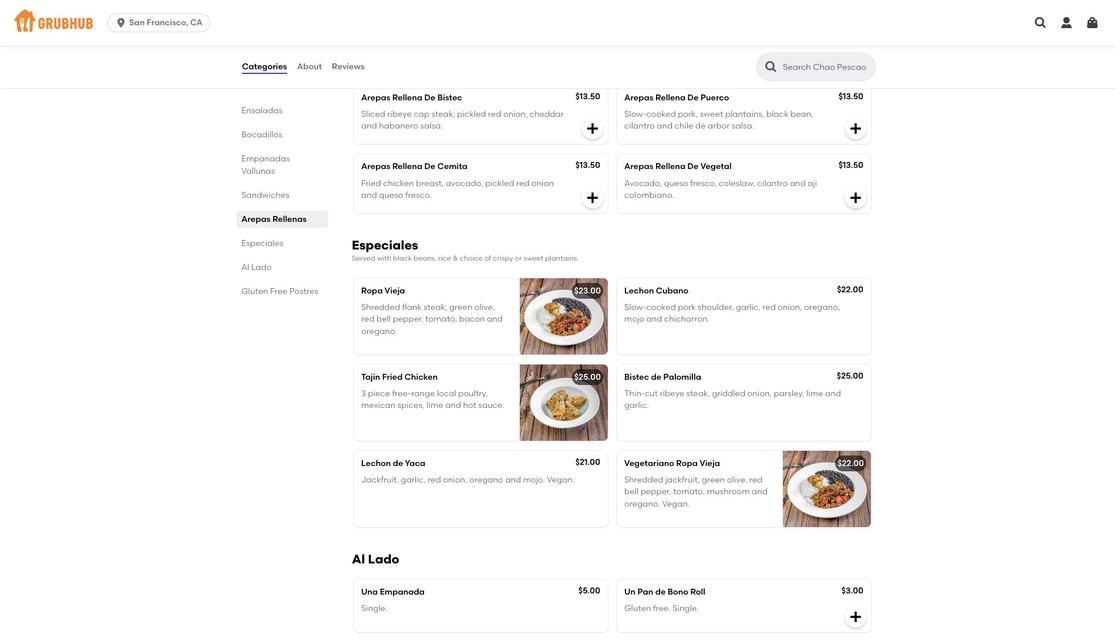 Task type: vqa. For each thing, say whether or not it's contained in the screenshot.
Cubano
yes



Task type: describe. For each thing, give the bounding box(es) containing it.
san francisco, ca button
[[108, 14, 215, 32]]

bean,
[[790, 109, 813, 119]]

plantains,
[[725, 109, 764, 119]]

slow- for slow-cooked pork shoulder, garlic, red onion, oregano, mojo and chicharron.
[[624, 302, 646, 312]]

ropa vieja
[[361, 286, 405, 296]]

rellena for cooked
[[655, 93, 686, 103]]

1 vertical spatial $22.00
[[838, 459, 864, 468]]

flank
[[402, 302, 422, 312]]

Search Chao Pescao search field
[[782, 62, 872, 73]]

beans,
[[414, 254, 437, 263]]

fresco,
[[690, 178, 717, 188]]

0 horizontal spatial ropa
[[361, 286, 383, 296]]

0 horizontal spatial vieja
[[385, 286, 405, 296]]

mushroom
[[707, 487, 750, 497]]

0 horizontal spatial al lado
[[241, 263, 272, 273]]

cubano
[[656, 286, 688, 296]]

gluten free. single.
[[624, 604, 699, 614]]

un pan de bono roll
[[624, 587, 705, 597]]

jackfruit,
[[361, 475, 399, 485]]

svg image for gluten free. single.
[[849, 610, 863, 624]]

or
[[515, 254, 522, 263]]

coleslaw,
[[719, 178, 755, 188]]

bistec de palomilla
[[624, 372, 701, 382]]

bell inside the shredded flank steak, green olive, red bell pepper, tomato, bacon and oregano.
[[376, 314, 391, 324]]

thin-cut ribeye steak, griddled onion, parsley, lime and garlic.
[[624, 389, 841, 411]]

and inside slow-cooked pork, sweet plantains, black bean, cilantro and chile de arbor salsa.
[[657, 121, 673, 131]]

1 horizontal spatial al
[[352, 552, 365, 567]]

sweet inside especiales served with black beans, rice & choice of crispy or sweet plantains.
[[523, 254, 543, 263]]

pan
[[637, 587, 653, 597]]

1 horizontal spatial bistec
[[624, 372, 649, 382]]

aji
[[808, 178, 817, 188]]

una
[[361, 587, 378, 597]]

colombiano.
[[624, 190, 674, 200]]

arepas for sliced ribeye cap steak, pickled red onion, cheddar and habanero salsa.
[[361, 93, 390, 103]]

0 horizontal spatial bistec
[[437, 93, 462, 103]]

steak, inside the shredded flank steak, green olive, red bell pepper, tomato, bacon and oregano.
[[424, 302, 447, 312]]

shredded flank steak, green olive, red bell pepper, tomato, bacon and oregano.
[[361, 302, 503, 336]]

and inside slow-cooked pork shoulder, garlic, red onion, oregano, mojo and chicharron.
[[646, 314, 662, 324]]

mojo.
[[523, 475, 545, 485]]

san francisco, ca
[[129, 18, 203, 28]]

$21.00
[[575, 457, 600, 467]]

svg image for fried chicken breast, avocado, pickled red onion and queso fresco.
[[586, 191, 600, 205]]

0 horizontal spatial garlic,
[[401, 475, 426, 485]]

flat
[[378, 61, 389, 69]]

arepas rellenas
[[241, 214, 307, 224]]

arbor
[[708, 121, 730, 131]]

2 horizontal spatial svg image
[[1060, 16, 1074, 30]]

arepas inside arepas rellenas stuffed flat cornmeal masa pockets, gluten-free.
[[352, 45, 397, 59]]

puerco
[[701, 93, 729, 103]]

mojo
[[624, 314, 644, 324]]

avocado,
[[446, 178, 483, 188]]

oregano. inside the shredded flank steak, green olive, red bell pepper, tomato, bacon and oregano.
[[361, 326, 397, 336]]

un
[[624, 587, 636, 597]]

tajin fried chicken
[[361, 372, 438, 382]]

hot
[[463, 401, 476, 411]]

categories
[[242, 62, 287, 72]]

queso inside "fried chicken breast, avocado, pickled red onion and queso fresco."
[[379, 190, 403, 200]]

gluten for gluten free postres
[[241, 287, 268, 297]]

and inside sliced ribeye cap steak, pickled red onion, cheddar and habanero salsa.
[[361, 121, 377, 131]]

piece
[[368, 389, 390, 399]]

spices,
[[397, 401, 425, 411]]

&
[[453, 254, 458, 263]]

masa
[[426, 61, 445, 69]]

lime inside thin-cut ribeye steak, griddled onion, parsley, lime and garlic.
[[806, 389, 823, 399]]

1 horizontal spatial free.
[[653, 604, 671, 614]]

de left yaca at the left bottom
[[393, 459, 403, 468]]

red for steak,
[[488, 109, 501, 119]]

onion, inside thin-cut ribeye steak, griddled onion, parsley, lime and garlic.
[[747, 389, 772, 399]]

palomilla
[[663, 372, 701, 382]]

and inside the shredded flank steak, green olive, red bell pepper, tomato, bacon and oregano.
[[487, 314, 503, 324]]

fried chicken breast, avocado, pickled red onion and queso fresco.
[[361, 178, 554, 200]]

vegetariano ropa vieja
[[624, 459, 720, 468]]

bono
[[668, 587, 688, 597]]

about
[[297, 62, 322, 72]]

especiales for especiales served with black beans, rice & choice of crispy or sweet plantains.
[[352, 238, 418, 253]]

oregano,
[[804, 302, 840, 312]]

breast,
[[416, 178, 444, 188]]

sauce.
[[478, 401, 504, 411]]

salsa. inside sliced ribeye cap steak, pickled red onion, cheddar and habanero salsa.
[[420, 121, 443, 131]]

slow- for slow-cooked pork, sweet plantains, black bean, cilantro and chile de arbor salsa.
[[624, 109, 646, 119]]

garlic, inside slow-cooked pork shoulder, garlic, red onion, oregano, mojo and chicharron.
[[736, 302, 760, 312]]

reviews button
[[331, 46, 365, 88]]

free. inside arepas rellenas stuffed flat cornmeal masa pockets, gluten-free.
[[502, 61, 517, 69]]

red for avocado,
[[516, 178, 530, 188]]

lechon for lechon cubano
[[624, 286, 654, 296]]

francisco,
[[147, 18, 188, 28]]

and inside "fried chicken breast, avocado, pickled red onion and queso fresco."
[[361, 190, 377, 200]]

0 horizontal spatial $25.00
[[574, 372, 601, 382]]

range
[[411, 389, 435, 399]]

$23.00
[[574, 286, 601, 296]]

arepas rellena de puerco
[[624, 93, 729, 103]]

bacon
[[459, 314, 485, 324]]

and left mojo.
[[505, 475, 521, 485]]

0 vertical spatial al
[[241, 263, 249, 273]]

arepas for avocado, queso fresco, coleslaw, cilantro and aji colombiano.
[[624, 162, 653, 172]]

with
[[377, 254, 391, 263]]

cilantro inside the avocado, queso fresco, coleslaw, cilantro and aji colombiano.
[[757, 178, 788, 188]]

salsa. inside slow-cooked pork, sweet plantains, black bean, cilantro and chile de arbor salsa.
[[732, 121, 754, 131]]

of
[[484, 254, 491, 263]]

local
[[437, 389, 456, 399]]

shredded jackfruit, green olive, red bell pepper, tomato, mushroom and oregano. vegan.
[[624, 475, 768, 509]]

$3.00
[[841, 586, 863, 596]]

stuffed
[[352, 61, 376, 69]]

arepas rellena de cemita
[[361, 162, 468, 172]]

$5.00
[[578, 586, 600, 596]]

cilantro inside slow-cooked pork, sweet plantains, black bean, cilantro and chile de arbor salsa.
[[624, 121, 655, 131]]

0 vertical spatial lado
[[251, 263, 272, 273]]

ropa vieja image
[[520, 278, 608, 355]]

ca
[[190, 18, 203, 28]]

onion, inside slow-cooked pork shoulder, garlic, red onion, oregano, mojo and chicharron.
[[778, 302, 802, 312]]

chile
[[675, 121, 693, 131]]

yaca
[[405, 459, 425, 468]]

and inside shredded jackfruit, green olive, red bell pepper, tomato, mushroom and oregano. vegan.
[[752, 487, 768, 497]]

red left oregano
[[428, 475, 441, 485]]

rellena for queso
[[655, 162, 686, 172]]

avocado, queso fresco, coleslaw, cilantro and aji colombiano.
[[624, 178, 817, 200]]

onion, left oregano
[[443, 475, 467, 485]]

rellenas for arepas rellenas stuffed flat cornmeal masa pockets, gluten-free.
[[400, 45, 452, 59]]

empanadas vallunas
[[241, 154, 290, 176]]

chicharron.
[[664, 314, 710, 324]]

slow-cooked pork, sweet plantains, black bean, cilantro and chile de arbor salsa.
[[624, 109, 813, 131]]

fresco.
[[405, 190, 432, 200]]

cooked for and
[[646, 302, 676, 312]]

1 vertical spatial al lado
[[352, 552, 399, 567]]

0 vertical spatial $22.00
[[837, 285, 863, 295]]

steak, for bistec de palomilla
[[686, 389, 710, 399]]

served
[[352, 254, 375, 263]]

cemita
[[437, 162, 468, 172]]

black inside slow-cooked pork, sweet plantains, black bean, cilantro and chile de arbor salsa.
[[766, 109, 789, 119]]

red for shoulder,
[[762, 302, 776, 312]]

lechon de yaca
[[361, 459, 425, 468]]

vegetal
[[700, 162, 732, 172]]

gluten-
[[477, 61, 502, 69]]

slow-cooked pork shoulder, garlic, red onion, oregano, mojo and chicharron.
[[624, 302, 840, 324]]

de inside slow-cooked pork, sweet plantains, black bean, cilantro and chile de arbor salsa.
[[695, 121, 706, 131]]

habanero
[[379, 121, 418, 131]]



Task type: locate. For each thing, give the bounding box(es) containing it.
free. right pockets, on the left of the page
[[502, 61, 517, 69]]

olive, up bacon
[[474, 302, 495, 312]]

free. down "un pan de bono roll"
[[653, 604, 671, 614]]

san
[[129, 18, 145, 28]]

1 vertical spatial ropa
[[676, 459, 698, 468]]

shredded inside shredded jackfruit, green olive, red bell pepper, tomato, mushroom and oregano. vegan.
[[624, 475, 663, 485]]

al
[[241, 263, 249, 273], [352, 552, 365, 567]]

oregano. down ropa vieja
[[361, 326, 397, 336]]

0 horizontal spatial pepper,
[[393, 314, 423, 324]]

sandwiches
[[241, 190, 289, 200]]

bell down ropa vieja
[[376, 314, 391, 324]]

1 vertical spatial queso
[[379, 190, 403, 200]]

especiales
[[352, 238, 418, 253], [241, 238, 283, 248]]

cooked inside slow-cooked pork, sweet plantains, black bean, cilantro and chile de arbor salsa.
[[646, 109, 676, 119]]

0 vertical spatial tomato,
[[425, 314, 457, 324]]

and right parsley,
[[825, 389, 841, 399]]

ribeye up habanero
[[387, 109, 412, 119]]

especiales down arepas rellenas
[[241, 238, 283, 248]]

gluten left free
[[241, 287, 268, 297]]

salsa. down cap
[[420, 121, 443, 131]]

0 vertical spatial black
[[766, 109, 789, 119]]

tajin fried chicken image
[[520, 365, 608, 441]]

1 vertical spatial shredded
[[624, 475, 663, 485]]

rellena for chicken
[[392, 162, 422, 172]]

tomato,
[[425, 314, 457, 324], [673, 487, 705, 497]]

1 vertical spatial al
[[352, 552, 365, 567]]

1 horizontal spatial $25.00
[[837, 371, 863, 381]]

onion, left cheddar
[[503, 109, 528, 119]]

onion, left parsley,
[[747, 389, 772, 399]]

especiales served with black beans, rice & choice of crispy or sweet plantains.
[[352, 238, 579, 263]]

sliced
[[361, 109, 385, 119]]

2 salsa. from the left
[[732, 121, 754, 131]]

de
[[424, 93, 435, 103], [687, 93, 699, 103], [424, 162, 435, 172], [687, 162, 699, 172]]

sweet
[[700, 109, 723, 119], [523, 254, 543, 263]]

arepas for fried chicken breast, avocado, pickled red onion and queso fresco.
[[361, 162, 390, 172]]

1 vertical spatial pickled
[[485, 178, 514, 188]]

pepper,
[[393, 314, 423, 324], [641, 487, 671, 497]]

pickled inside "fried chicken breast, avocado, pickled red onion and queso fresco."
[[485, 178, 514, 188]]

1 vertical spatial slow-
[[624, 302, 646, 312]]

shredded for bell
[[361, 302, 400, 312]]

svg image
[[1034, 16, 1048, 30], [1085, 16, 1099, 30], [849, 122, 863, 136], [586, 191, 600, 205], [849, 191, 863, 205], [849, 610, 863, 624]]

1 vertical spatial lechon
[[361, 459, 391, 468]]

slow- down arepas rellena de puerco
[[624, 109, 646, 119]]

de right "chile"
[[695, 121, 706, 131]]

olive, up 'mushroom'
[[727, 475, 747, 485]]

1 horizontal spatial shredded
[[624, 475, 663, 485]]

1 cooked from the top
[[646, 109, 676, 119]]

0 vertical spatial rellenas
[[400, 45, 452, 59]]

rice
[[438, 254, 451, 263]]

0 horizontal spatial rellenas
[[272, 214, 307, 224]]

green
[[449, 302, 472, 312], [702, 475, 725, 485]]

red down ropa vieja
[[361, 314, 375, 324]]

rellenas inside arepas rellenas stuffed flat cornmeal masa pockets, gluten-free.
[[400, 45, 452, 59]]

ribeye inside thin-cut ribeye steak, griddled onion, parsley, lime and garlic.
[[660, 389, 684, 399]]

0 vertical spatial green
[[449, 302, 472, 312]]

1 horizontal spatial salsa.
[[732, 121, 754, 131]]

categories button
[[241, 46, 288, 88]]

1 horizontal spatial sweet
[[700, 109, 723, 119]]

queso down arepas rellena de vegetal
[[664, 178, 688, 188]]

black left bean, at the right top of the page
[[766, 109, 789, 119]]

0 horizontal spatial single.
[[361, 604, 387, 614]]

0 vertical spatial bistec
[[437, 93, 462, 103]]

1 vertical spatial fried
[[382, 372, 403, 382]]

slow-
[[624, 109, 646, 119], [624, 302, 646, 312]]

red for green
[[361, 314, 375, 324]]

black inside especiales served with black beans, rice & choice of crispy or sweet plantains.
[[393, 254, 412, 263]]

free-
[[392, 389, 411, 399]]

$13.50
[[575, 91, 600, 101], [839, 91, 863, 101], [575, 161, 600, 171], [839, 161, 863, 171]]

0 horizontal spatial salsa.
[[420, 121, 443, 131]]

$25.00
[[837, 371, 863, 381], [574, 372, 601, 382]]

pickled right cap
[[457, 109, 486, 119]]

and inside 3 piece free-range local poultry, mexican spices, lime and hot sauce.
[[445, 401, 461, 411]]

al lado
[[241, 263, 272, 273], [352, 552, 399, 567]]

rellenas up masa
[[400, 45, 452, 59]]

main navigation navigation
[[0, 0, 1117, 46]]

0 horizontal spatial sweet
[[523, 254, 543, 263]]

1 vertical spatial free.
[[653, 604, 671, 614]]

olive, inside shredded jackfruit, green olive, red bell pepper, tomato, mushroom and oregano. vegan.
[[727, 475, 747, 485]]

and right mojo
[[646, 314, 662, 324]]

about button
[[296, 46, 322, 88]]

lime right parsley,
[[806, 389, 823, 399]]

0 horizontal spatial fried
[[361, 178, 381, 188]]

green inside the shredded flank steak, green olive, red bell pepper, tomato, bacon and oregano.
[[449, 302, 472, 312]]

svg image for avocado, queso fresco, coleslaw, cilantro and aji colombiano.
[[849, 191, 863, 205]]

garlic,
[[736, 302, 760, 312], [401, 475, 426, 485]]

red up 'mushroom'
[[749, 475, 763, 485]]

steak, down palomilla
[[686, 389, 710, 399]]

0 vertical spatial ribeye
[[387, 109, 412, 119]]

search icon image
[[764, 60, 778, 74]]

onion, inside sliced ribeye cap steak, pickled red onion, cheddar and habanero salsa.
[[503, 109, 528, 119]]

bistec up sliced ribeye cap steak, pickled red onion, cheddar and habanero salsa.
[[437, 93, 462, 103]]

sliced ribeye cap steak, pickled red onion, cheddar and habanero salsa.
[[361, 109, 564, 131]]

0 vertical spatial cilantro
[[624, 121, 655, 131]]

onion,
[[503, 109, 528, 119], [778, 302, 802, 312], [747, 389, 772, 399], [443, 475, 467, 485]]

lechon cubano
[[624, 286, 688, 296]]

1 horizontal spatial cilantro
[[757, 178, 788, 188]]

chicken
[[383, 178, 414, 188]]

and down local
[[445, 401, 461, 411]]

0 vertical spatial vegan.
[[547, 475, 575, 485]]

rellenas down sandwiches
[[272, 214, 307, 224]]

de up cut
[[651, 372, 661, 382]]

2 single. from the left
[[673, 604, 699, 614]]

slow- inside slow-cooked pork shoulder, garlic, red onion, oregano, mojo and chicharron.
[[624, 302, 646, 312]]

svg image for slow-cooked pork, sweet plantains, black bean, cilantro and chile de arbor salsa.
[[849, 122, 863, 136]]

lado up 'una empanada'
[[368, 552, 399, 567]]

$22.00
[[837, 285, 863, 295], [838, 459, 864, 468]]

vegan.
[[547, 475, 575, 485], [662, 499, 690, 509]]

sweet up arbor
[[700, 109, 723, 119]]

arepas rellenas stuffed flat cornmeal masa pockets, gluten-free.
[[352, 45, 517, 69]]

empanada
[[380, 587, 425, 597]]

vieja up shredded jackfruit, green olive, red bell pepper, tomato, mushroom and oregano. vegan.
[[700, 459, 720, 468]]

lime inside 3 piece free-range local poultry, mexican spices, lime and hot sauce.
[[426, 401, 443, 411]]

cilantro left "chile"
[[624, 121, 655, 131]]

green inside shredded jackfruit, green olive, red bell pepper, tomato, mushroom and oregano. vegan.
[[702, 475, 725, 485]]

and right 'mushroom'
[[752, 487, 768, 497]]

salsa. down plantains,
[[732, 121, 754, 131]]

rellena up the 'chicken'
[[392, 162, 422, 172]]

1 vertical spatial olive,
[[727, 475, 747, 485]]

arepas rellena de vegetal
[[624, 162, 732, 172]]

1 horizontal spatial oregano.
[[624, 499, 660, 509]]

0 horizontal spatial queso
[[379, 190, 403, 200]]

de right pan
[[655, 587, 666, 597]]

0 vertical spatial free.
[[502, 61, 517, 69]]

pepper, inside shredded jackfruit, green olive, red bell pepper, tomato, mushroom and oregano. vegan.
[[641, 487, 671, 497]]

pockets,
[[447, 61, 476, 69]]

shoulder,
[[698, 302, 734, 312]]

slow- inside slow-cooked pork, sweet plantains, black bean, cilantro and chile de arbor salsa.
[[624, 109, 646, 119]]

tomato, inside shredded jackfruit, green olive, red bell pepper, tomato, mushroom and oregano. vegan.
[[673, 487, 705, 497]]

1 vertical spatial garlic,
[[401, 475, 426, 485]]

red down gluten-
[[488, 109, 501, 119]]

1 horizontal spatial al lado
[[352, 552, 399, 567]]

red left onion
[[516, 178, 530, 188]]

0 horizontal spatial lechon
[[361, 459, 391, 468]]

especiales up with
[[352, 238, 418, 253]]

and down the 'sliced'
[[361, 121, 377, 131]]

rellena for ribeye
[[392, 93, 422, 103]]

cooked for chile
[[646, 109, 676, 119]]

0 vertical spatial pickled
[[457, 109, 486, 119]]

1 horizontal spatial especiales
[[352, 238, 418, 253]]

3 piece free-range local poultry, mexican spices, lime and hot sauce.
[[361, 389, 504, 411]]

shredded down vegetariano
[[624, 475, 663, 485]]

al lado up free
[[241, 263, 272, 273]]

1 horizontal spatial olive,
[[727, 475, 747, 485]]

shredded
[[361, 302, 400, 312], [624, 475, 663, 485]]

rellenas for arepas rellenas
[[272, 214, 307, 224]]

vegetariano ropa vieja image
[[783, 451, 871, 527]]

0 vertical spatial oregano.
[[361, 326, 397, 336]]

lado up free
[[251, 263, 272, 273]]

al lado up "una"
[[352, 552, 399, 567]]

1 slow- from the top
[[624, 109, 646, 119]]

queso
[[664, 178, 688, 188], [379, 190, 403, 200]]

0 horizontal spatial green
[[449, 302, 472, 312]]

lime down local
[[426, 401, 443, 411]]

tajin
[[361, 372, 380, 382]]

1 vertical spatial bistec
[[624, 372, 649, 382]]

arepas for slow-cooked pork, sweet plantains, black bean, cilantro and chile de arbor salsa.
[[624, 93, 653, 103]]

tomato, inside the shredded flank steak, green olive, red bell pepper, tomato, bacon and oregano.
[[425, 314, 457, 324]]

1 horizontal spatial black
[[766, 109, 789, 119]]

0 vertical spatial shredded
[[361, 302, 400, 312]]

red inside slow-cooked pork shoulder, garlic, red onion, oregano, mojo and chicharron.
[[762, 302, 776, 312]]

bell inside shredded jackfruit, green olive, red bell pepper, tomato, mushroom and oregano. vegan.
[[624, 487, 639, 497]]

vieja
[[385, 286, 405, 296], [700, 459, 720, 468]]

de for vegetal
[[687, 162, 699, 172]]

sweet inside slow-cooked pork, sweet plantains, black bean, cilantro and chile de arbor salsa.
[[700, 109, 723, 119]]

0 horizontal spatial ribeye
[[387, 109, 412, 119]]

0 horizontal spatial lado
[[251, 263, 272, 273]]

ropa down served
[[361, 286, 383, 296]]

tomato, down jackfruit,
[[673, 487, 705, 497]]

shredded inside the shredded flank steak, green olive, red bell pepper, tomato, bacon and oregano.
[[361, 302, 400, 312]]

and right bacon
[[487, 314, 503, 324]]

al up "una"
[[352, 552, 365, 567]]

bistec
[[437, 93, 462, 103], [624, 372, 649, 382]]

lechon for lechon de yaca
[[361, 459, 391, 468]]

de up breast,
[[424, 162, 435, 172]]

0 vertical spatial sweet
[[700, 109, 723, 119]]

rellena up pork,
[[655, 93, 686, 103]]

cap
[[414, 109, 429, 119]]

1 vertical spatial pepper,
[[641, 487, 671, 497]]

de for cemita
[[424, 162, 435, 172]]

especiales for especiales
[[241, 238, 283, 248]]

rellena up avocado,
[[655, 162, 686, 172]]

queso inside the avocado, queso fresco, coleslaw, cilantro and aji colombiano.
[[664, 178, 688, 188]]

1 horizontal spatial pepper,
[[641, 487, 671, 497]]

green up bacon
[[449, 302, 472, 312]]

steak, inside sliced ribeye cap steak, pickled red onion, cheddar and habanero salsa.
[[431, 109, 455, 119]]

ensaladas
[[241, 106, 283, 116]]

lado
[[251, 263, 272, 273], [368, 552, 399, 567]]

poultry,
[[458, 389, 488, 399]]

and inside the avocado, queso fresco, coleslaw, cilantro and aji colombiano.
[[790, 178, 806, 188]]

free
[[270, 287, 287, 297]]

sweet right or
[[523, 254, 543, 263]]

vegan. inside shredded jackfruit, green olive, red bell pepper, tomato, mushroom and oregano. vegan.
[[662, 499, 690, 509]]

arepas rellena de bistec
[[361, 93, 462, 103]]

1 horizontal spatial vegan.
[[662, 499, 690, 509]]

gluten down pan
[[624, 604, 651, 614]]

de up fresco,
[[687, 162, 699, 172]]

red inside "fried chicken breast, avocado, pickled red onion and queso fresco."
[[516, 178, 530, 188]]

pickled for avocado,
[[485, 178, 514, 188]]

cooked down the lechon cubano at right top
[[646, 302, 676, 312]]

1 horizontal spatial lechon
[[624, 286, 654, 296]]

1 vertical spatial vegan.
[[662, 499, 690, 509]]

single. down "una"
[[361, 604, 387, 614]]

cornmeal
[[391, 61, 424, 69]]

0 horizontal spatial free.
[[502, 61, 517, 69]]

1 vertical spatial sweet
[[523, 254, 543, 263]]

pepper, down jackfruit,
[[641, 487, 671, 497]]

lechon up the jackfruit, on the bottom left
[[361, 459, 391, 468]]

pork
[[678, 302, 696, 312]]

red inside the shredded flank steak, green olive, red bell pepper, tomato, bacon and oregano.
[[361, 314, 375, 324]]

red inside sliced ribeye cap steak, pickled red onion, cheddar and habanero salsa.
[[488, 109, 501, 119]]

fried inside "fried chicken breast, avocado, pickled red onion and queso fresco."
[[361, 178, 381, 188]]

vegan. down jackfruit,
[[662, 499, 690, 509]]

svg image inside san francisco, ca button
[[115, 17, 127, 29]]

thin-
[[624, 389, 645, 399]]

0 horizontal spatial olive,
[[474, 302, 495, 312]]

0 horizontal spatial cilantro
[[624, 121, 655, 131]]

ribeye down bistec de palomilla
[[660, 389, 684, 399]]

0 vertical spatial olive,
[[474, 302, 495, 312]]

de up pork,
[[687, 93, 699, 103]]

de up cap
[[424, 93, 435, 103]]

slow- up mojo
[[624, 302, 646, 312]]

onion, left oregano,
[[778, 302, 802, 312]]

pepper, inside the shredded flank steak, green olive, red bell pepper, tomato, bacon and oregano.
[[393, 314, 423, 324]]

bocadillos
[[241, 130, 282, 140]]

chicken
[[405, 372, 438, 382]]

1 vertical spatial black
[[393, 254, 412, 263]]

1 horizontal spatial fried
[[382, 372, 403, 382]]

1 salsa. from the left
[[420, 121, 443, 131]]

red inside shredded jackfruit, green olive, red bell pepper, tomato, mushroom and oregano. vegan.
[[749, 475, 763, 485]]

shredded for pepper,
[[624, 475, 663, 485]]

oregano.
[[361, 326, 397, 336], [624, 499, 660, 509]]

cilantro right coleslaw,
[[757, 178, 788, 188]]

vieja up flank on the left top of the page
[[385, 286, 405, 296]]

una empanada
[[361, 587, 425, 597]]

1 horizontal spatial svg image
[[586, 122, 600, 136]]

0 horizontal spatial tomato,
[[425, 314, 457, 324]]

pickled
[[457, 109, 486, 119], [485, 178, 514, 188]]

1 vertical spatial lado
[[368, 552, 399, 567]]

1 vertical spatial ribeye
[[660, 389, 684, 399]]

0 vertical spatial garlic,
[[736, 302, 760, 312]]

fried left the 'chicken'
[[361, 178, 381, 188]]

garlic, right the shoulder,
[[736, 302, 760, 312]]

vegan. right mojo.
[[547, 475, 575, 485]]

1 vertical spatial green
[[702, 475, 725, 485]]

single. down bono
[[673, 604, 699, 614]]

mexican
[[361, 401, 395, 411]]

0 vertical spatial al lado
[[241, 263, 272, 273]]

1 vertical spatial tomato,
[[673, 487, 705, 497]]

green up 'mushroom'
[[702, 475, 725, 485]]

onion
[[532, 178, 554, 188]]

0 vertical spatial steak,
[[431, 109, 455, 119]]

queso down the 'chicken'
[[379, 190, 403, 200]]

black right with
[[393, 254, 412, 263]]

pickled for steak,
[[457, 109, 486, 119]]

reviews
[[332, 62, 365, 72]]

cooked inside slow-cooked pork shoulder, garlic, red onion, oregano, mojo and chicharron.
[[646, 302, 676, 312]]

$13.50 for fried chicken breast, avocado, pickled red onion and queso fresco.
[[575, 161, 600, 171]]

1 horizontal spatial lime
[[806, 389, 823, 399]]

fried up free-
[[382, 372, 403, 382]]

vallunas
[[241, 166, 275, 176]]

1 vertical spatial bell
[[624, 487, 639, 497]]

1 vertical spatial cooked
[[646, 302, 676, 312]]

1 single. from the left
[[361, 604, 387, 614]]

and left aji
[[790, 178, 806, 188]]

1 vertical spatial lime
[[426, 401, 443, 411]]

ribeye
[[387, 109, 412, 119], [660, 389, 684, 399]]

lechon up mojo
[[624, 286, 654, 296]]

1 horizontal spatial vieja
[[700, 459, 720, 468]]

2 slow- from the top
[[624, 302, 646, 312]]

especiales inside especiales served with black beans, rice & choice of crispy or sweet plantains.
[[352, 238, 418, 253]]

ribeye inside sliced ribeye cap steak, pickled red onion, cheddar and habanero salsa.
[[387, 109, 412, 119]]

empanadas
[[241, 154, 290, 164]]

shredded down ropa vieja
[[361, 302, 400, 312]]

red left oregano,
[[762, 302, 776, 312]]

de for bistec
[[424, 93, 435, 103]]

0 vertical spatial slow-
[[624, 109, 646, 119]]

$13.50 for avocado, queso fresco, coleslaw, cilantro and aji colombiano.
[[839, 161, 863, 171]]

salsa.
[[420, 121, 443, 131], [732, 121, 754, 131]]

de for puerco
[[687, 93, 699, 103]]

parsley,
[[774, 389, 804, 399]]

and left fresco.
[[361, 190, 377, 200]]

steak, right cap
[[431, 109, 455, 119]]

steak, for arepas rellena de bistec
[[431, 109, 455, 119]]

1 horizontal spatial rellenas
[[400, 45, 452, 59]]

plantains.
[[545, 254, 579, 263]]

crispy
[[493, 254, 513, 263]]

1 horizontal spatial garlic,
[[736, 302, 760, 312]]

2 vertical spatial steak,
[[686, 389, 710, 399]]

bistec up thin-
[[624, 372, 649, 382]]

pickled inside sliced ribeye cap steak, pickled red onion, cheddar and habanero salsa.
[[457, 109, 486, 119]]

postres
[[289, 287, 318, 297]]

jackfruit,
[[665, 475, 700, 485]]

svg image
[[1060, 16, 1074, 30], [115, 17, 127, 29], [586, 122, 600, 136]]

0 vertical spatial queso
[[664, 178, 688, 188]]

1 vertical spatial vieja
[[700, 459, 720, 468]]

ropa
[[361, 286, 383, 296], [676, 459, 698, 468]]

garlic.
[[624, 401, 649, 411]]

1 vertical spatial oregano.
[[624, 499, 660, 509]]

al up gluten free postres in the left of the page
[[241, 263, 249, 273]]

0 horizontal spatial especiales
[[241, 238, 283, 248]]

jackfruit, garlic, red onion, oregano and mojo. vegan.
[[361, 475, 575, 485]]

and inside thin-cut ribeye steak, griddled onion, parsley, lime and garlic.
[[825, 389, 841, 399]]

2 cooked from the top
[[646, 302, 676, 312]]

0 horizontal spatial al
[[241, 263, 249, 273]]

0 vertical spatial cooked
[[646, 109, 676, 119]]

1 horizontal spatial queso
[[664, 178, 688, 188]]

rellena up cap
[[392, 93, 422, 103]]

0 vertical spatial ropa
[[361, 286, 383, 296]]

oregano. inside shredded jackfruit, green olive, red bell pepper, tomato, mushroom and oregano. vegan.
[[624, 499, 660, 509]]

olive, inside the shredded flank steak, green olive, red bell pepper, tomato, bacon and oregano.
[[474, 302, 495, 312]]

red
[[488, 109, 501, 119], [516, 178, 530, 188], [762, 302, 776, 312], [361, 314, 375, 324], [428, 475, 441, 485], [749, 475, 763, 485]]

gluten for gluten free. single.
[[624, 604, 651, 614]]

fried
[[361, 178, 381, 188], [382, 372, 403, 382]]

0 vertical spatial bell
[[376, 314, 391, 324]]

garlic, down yaca at the left bottom
[[401, 475, 426, 485]]

steak, right flank on the left top of the page
[[424, 302, 447, 312]]

ropa up jackfruit,
[[676, 459, 698, 468]]

1 horizontal spatial ropa
[[676, 459, 698, 468]]

$13.50 for sliced ribeye cap steak, pickled red onion, cheddar and habanero salsa.
[[575, 91, 600, 101]]

0 vertical spatial fried
[[361, 178, 381, 188]]

cooked down arepas rellena de puerco
[[646, 109, 676, 119]]

pepper, down flank on the left top of the page
[[393, 314, 423, 324]]

$13.50 for slow-cooked pork, sweet plantains, black bean, cilantro and chile de arbor salsa.
[[839, 91, 863, 101]]

tomato, left bacon
[[425, 314, 457, 324]]

steak, inside thin-cut ribeye steak, griddled onion, parsley, lime and garlic.
[[686, 389, 710, 399]]

0 horizontal spatial vegan.
[[547, 475, 575, 485]]

and
[[361, 121, 377, 131], [657, 121, 673, 131], [790, 178, 806, 188], [361, 190, 377, 200], [487, 314, 503, 324], [646, 314, 662, 324], [825, 389, 841, 399], [445, 401, 461, 411], [505, 475, 521, 485], [752, 487, 768, 497]]

pickled right avocado,
[[485, 178, 514, 188]]

oregano. down vegetariano
[[624, 499, 660, 509]]

and left "chile"
[[657, 121, 673, 131]]

bell down vegetariano
[[624, 487, 639, 497]]



